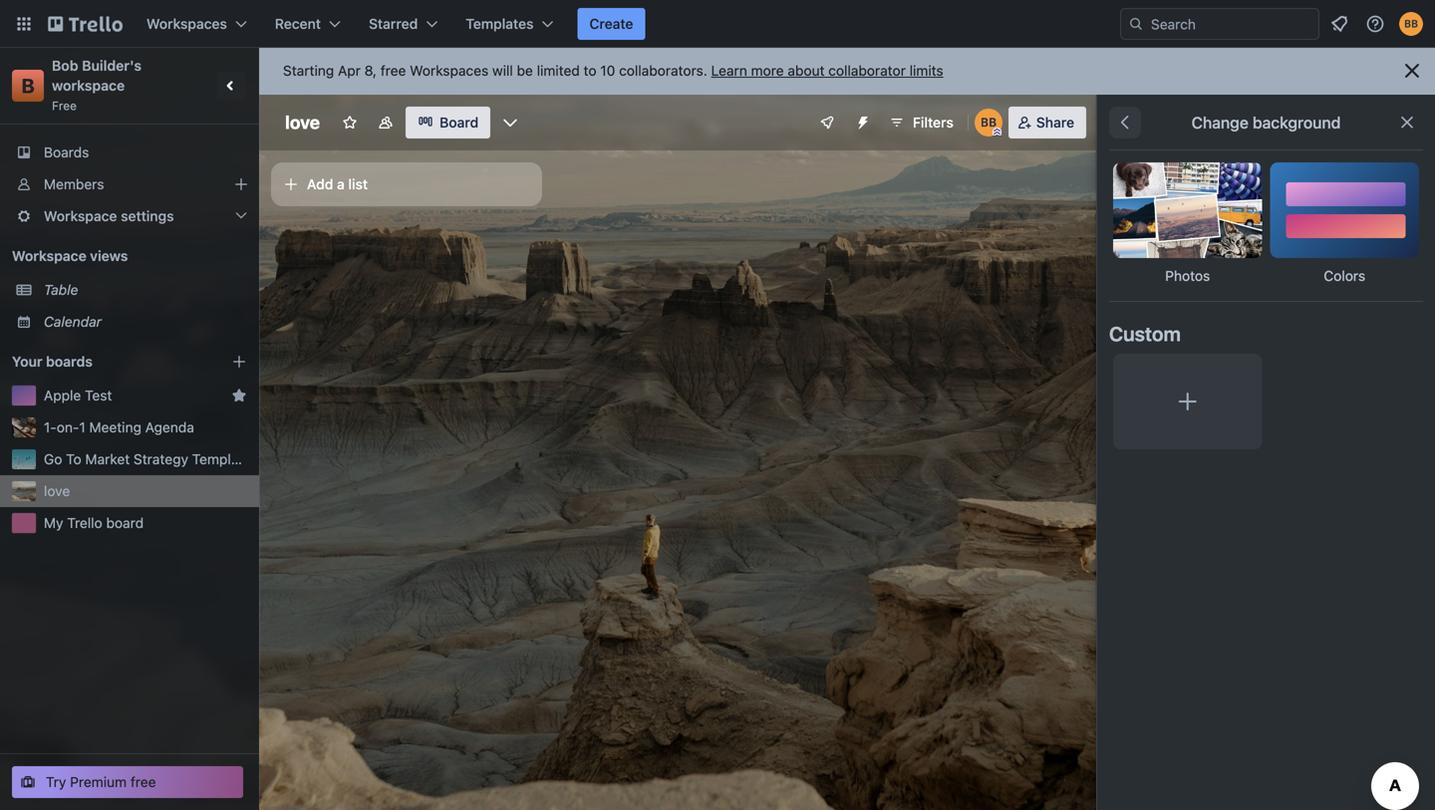 Task type: vqa. For each thing, say whether or not it's contained in the screenshot.
the Your boards with 5 items 'element'
yes



Task type: describe. For each thing, give the bounding box(es) containing it.
1
[[79, 419, 85, 436]]

free
[[52, 99, 77, 113]]

test
[[85, 387, 112, 404]]

primary element
[[0, 0, 1436, 48]]

your boards
[[12, 353, 93, 370]]

table link
[[44, 280, 247, 300]]

workspaces button
[[135, 8, 259, 40]]

workspace visible image
[[378, 115, 394, 131]]

b
[[21, 74, 34, 97]]

b link
[[12, 70, 44, 102]]

apple test
[[44, 387, 112, 404]]

about
[[788, 62, 825, 79]]

templates
[[466, 15, 534, 32]]

meeting
[[89, 419, 142, 436]]

try premium free
[[46, 774, 156, 791]]

calendar
[[44, 314, 102, 330]]

1 vertical spatial workspaces
[[410, 62, 489, 79]]

go to market strategy template
[[44, 451, 251, 468]]

search image
[[1129, 16, 1145, 32]]

starting
[[283, 62, 334, 79]]

templates button
[[454, 8, 566, 40]]

table
[[44, 282, 78, 298]]

1-on-1 meeting agenda link
[[44, 418, 247, 438]]

my trello board
[[44, 515, 144, 531]]

create
[[590, 15, 634, 32]]

premium
[[70, 774, 127, 791]]

filters button
[[883, 107, 960, 139]]

be
[[517, 62, 533, 79]]

share
[[1037, 114, 1075, 131]]

custom
[[1110, 322, 1182, 345]]

this member is an admin of this board. image
[[993, 128, 1002, 137]]

builder's
[[82, 57, 142, 74]]

workspace settings
[[44, 208, 174, 224]]

photos
[[1166, 268, 1211, 284]]

colors
[[1325, 268, 1366, 284]]

open information menu image
[[1366, 14, 1386, 34]]

trello
[[67, 515, 102, 531]]

to
[[584, 62, 597, 79]]

background
[[1253, 113, 1341, 132]]

bob builder's workspace free
[[52, 57, 145, 113]]

try
[[46, 774, 66, 791]]

8,
[[365, 62, 377, 79]]

love link
[[44, 482, 247, 502]]

try premium free button
[[12, 767, 243, 799]]

workspace
[[52, 77, 125, 94]]

0 vertical spatial free
[[381, 62, 406, 79]]

1-on-1 meeting agenda
[[44, 419, 194, 436]]

learn
[[712, 62, 748, 79]]

customize views image
[[501, 113, 521, 133]]

board
[[440, 114, 479, 131]]

add
[[307, 176, 333, 192]]

automation image
[[848, 107, 875, 135]]

agenda
[[145, 419, 194, 436]]

your
[[12, 353, 42, 370]]

board link
[[406, 107, 491, 139]]

apr
[[338, 62, 361, 79]]

free inside button
[[131, 774, 156, 791]]

strategy
[[134, 451, 188, 468]]

workspace navigation collapse icon image
[[217, 72, 245, 100]]

go
[[44, 451, 62, 468]]

views
[[90, 248, 128, 264]]

recent button
[[263, 8, 353, 40]]

change background
[[1192, 113, 1341, 132]]

starred button
[[357, 8, 450, 40]]

your boards with 5 items element
[[12, 350, 201, 374]]



Task type: locate. For each thing, give the bounding box(es) containing it.
power ups image
[[820, 115, 836, 131]]

my trello board link
[[44, 514, 247, 533]]

list
[[348, 176, 368, 192]]

0 horizontal spatial workspaces
[[147, 15, 227, 32]]

collaborators.
[[619, 62, 708, 79]]

bob builder (bobbuilder40) image right filters
[[975, 109, 1003, 137]]

market
[[85, 451, 130, 468]]

apple test link
[[44, 386, 223, 406]]

limited
[[537, 62, 580, 79]]

workspace views
[[12, 248, 128, 264]]

template
[[192, 451, 251, 468]]

0 vertical spatial love
[[285, 112, 320, 133]]

1 horizontal spatial workspaces
[[410, 62, 489, 79]]

0 vertical spatial workspace
[[44, 208, 117, 224]]

1 vertical spatial free
[[131, 774, 156, 791]]

1 vertical spatial workspace
[[12, 248, 86, 264]]

free
[[381, 62, 406, 79], [131, 774, 156, 791]]

love left star or unstar board icon
[[285, 112, 320, 133]]

share button
[[1009, 107, 1087, 139]]

bob builder (bobbuilder40) image
[[1400, 12, 1424, 36], [975, 109, 1003, 137]]

boards link
[[0, 137, 259, 169]]

10
[[601, 62, 616, 79]]

change
[[1192, 113, 1249, 132]]

collaborator
[[829, 62, 906, 79]]

love inside text box
[[285, 112, 320, 133]]

star or unstar board image
[[342, 115, 358, 131]]

workspaces up "workspace navigation collapse icon"
[[147, 15, 227, 32]]

Search field
[[1145, 9, 1319, 39]]

workspace up table
[[12, 248, 86, 264]]

workspace down 'members'
[[44, 208, 117, 224]]

learn more about collaborator limits link
[[712, 62, 944, 79]]

back to home image
[[48, 8, 123, 40]]

members link
[[0, 169, 259, 200]]

0 horizontal spatial love
[[44, 483, 70, 500]]

1 horizontal spatial free
[[381, 62, 406, 79]]

settings
[[121, 208, 174, 224]]

workspaces
[[147, 15, 227, 32], [410, 62, 489, 79]]

apple
[[44, 387, 81, 404]]

bob builder's workspace link
[[52, 57, 145, 94]]

1-
[[44, 419, 57, 436]]

workspace
[[44, 208, 117, 224], [12, 248, 86, 264]]

bob
[[52, 57, 78, 74]]

0 horizontal spatial bob builder (bobbuilder40) image
[[975, 109, 1003, 137]]

0 horizontal spatial free
[[131, 774, 156, 791]]

starting apr 8, free workspaces will be limited to 10 collaborators. learn more about collaborator limits
[[283, 62, 944, 79]]

create button
[[578, 8, 646, 40]]

workspace for workspace views
[[12, 248, 86, 264]]

Board name text field
[[275, 107, 330, 139]]

a
[[337, 176, 345, 192]]

add a list button
[[271, 163, 542, 206]]

1 vertical spatial bob builder (bobbuilder40) image
[[975, 109, 1003, 137]]

love
[[285, 112, 320, 133], [44, 483, 70, 500]]

board
[[106, 515, 144, 531]]

0 vertical spatial workspaces
[[147, 15, 227, 32]]

will
[[493, 62, 513, 79]]

limits
[[910, 62, 944, 79]]

free right the premium
[[131, 774, 156, 791]]

starred
[[369, 15, 418, 32]]

0 notifications image
[[1328, 12, 1352, 36]]

members
[[44, 176, 104, 192]]

workspace inside dropdown button
[[44, 208, 117, 224]]

on-
[[57, 419, 79, 436]]

workspaces inside workspaces popup button
[[147, 15, 227, 32]]

go to market strategy template link
[[44, 450, 251, 470]]

love up my
[[44, 483, 70, 500]]

1 horizontal spatial bob builder (bobbuilder40) image
[[1400, 12, 1424, 36]]

filters
[[913, 114, 954, 131]]

workspaces up board link
[[410, 62, 489, 79]]

1 horizontal spatial love
[[285, 112, 320, 133]]

add a list
[[307, 176, 368, 192]]

my
[[44, 515, 63, 531]]

bob builder (bobbuilder40) image right the 'open information menu' 'image'
[[1400, 12, 1424, 36]]

free right 8,
[[381, 62, 406, 79]]

0 vertical spatial bob builder (bobbuilder40) image
[[1400, 12, 1424, 36]]

1 vertical spatial love
[[44, 483, 70, 500]]

recent
[[275, 15, 321, 32]]

add board image
[[231, 354, 247, 370]]

workspace settings button
[[0, 200, 259, 232]]

to
[[66, 451, 81, 468]]

workspace for workspace settings
[[44, 208, 117, 224]]

boards
[[44, 144, 89, 161]]

boards
[[46, 353, 93, 370]]

calendar link
[[44, 312, 247, 332]]

starred icon image
[[231, 388, 247, 404]]

more
[[751, 62, 784, 79]]



